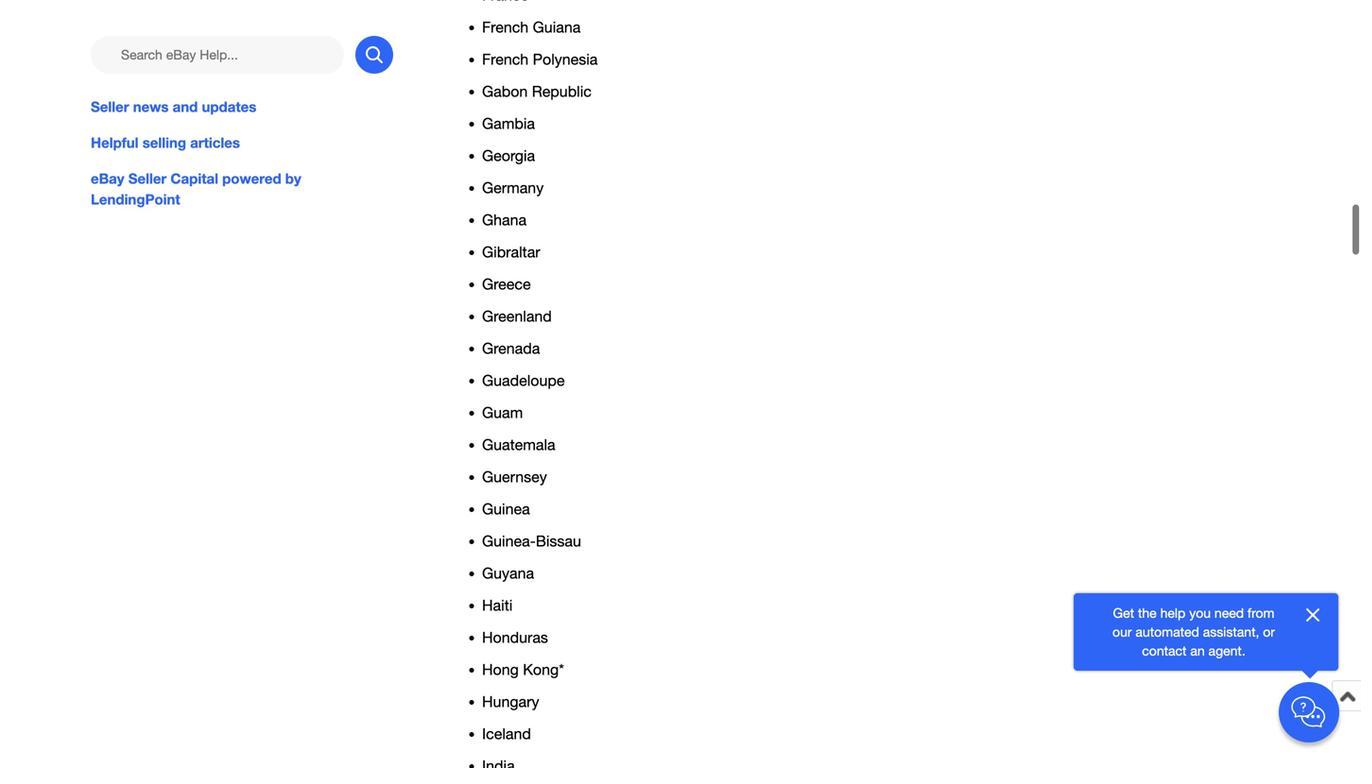 Task type: describe. For each thing, give the bounding box(es) containing it.
haiti
[[482, 596, 513, 614]]

0 vertical spatial seller
[[91, 98, 129, 115]]

grenada
[[482, 339, 540, 357]]

republic
[[532, 82, 592, 99]]

seller news and updates link
[[91, 96, 393, 117]]

contact
[[1143, 644, 1187, 659]]

by
[[285, 170, 301, 187]]

or
[[1264, 625, 1276, 640]]

automated
[[1136, 625, 1200, 640]]

articles
[[190, 134, 240, 151]]

guiana
[[533, 18, 581, 35]]

get
[[1114, 606, 1135, 621]]

honduras
[[482, 629, 548, 646]]

guadeloupe
[[482, 371, 565, 389]]

bissau
[[536, 532, 582, 550]]

ghana
[[482, 211, 527, 228]]

germany
[[482, 178, 544, 196]]

greenland
[[482, 307, 552, 325]]

ebay
[[91, 170, 124, 187]]

seller news and updates
[[91, 98, 257, 115]]

guinea-
[[482, 532, 536, 550]]

get the help you need from our automated assistant, or contact an agent.
[[1113, 606, 1276, 659]]

from
[[1248, 606, 1275, 621]]

hungary
[[482, 693, 539, 710]]

news
[[133, 98, 169, 115]]

need
[[1215, 606, 1245, 621]]

georgia
[[482, 146, 535, 164]]

and
[[173, 98, 198, 115]]

an
[[1191, 644, 1205, 659]]

ebay seller capital powered by lendingpoint
[[91, 170, 301, 208]]

agent.
[[1209, 644, 1246, 659]]

updates
[[202, 98, 257, 115]]

guernsey
[[482, 468, 547, 485]]

polynesia
[[533, 50, 598, 67]]

gabon
[[482, 82, 528, 99]]



Task type: vqa. For each thing, say whether or not it's contained in the screenshot.
Kong*
yes



Task type: locate. For each thing, give the bounding box(es) containing it.
you
[[1190, 606, 1211, 621]]

help
[[1161, 606, 1186, 621]]

french guiana
[[482, 18, 581, 35]]

our
[[1113, 625, 1132, 640]]

french up gabon at the left of page
[[482, 50, 529, 67]]

the
[[1139, 606, 1157, 621]]

get the help you need from our automated assistant, or contact an agent. tooltip
[[1105, 604, 1284, 661]]

guinea-bissau
[[482, 532, 582, 550]]

seller inside ebay seller capital powered by lendingpoint
[[128, 170, 167, 187]]

1 vertical spatial french
[[482, 50, 529, 67]]

french polynesia
[[482, 50, 598, 67]]

gabon republic
[[482, 82, 592, 99]]

french
[[482, 18, 529, 35], [482, 50, 529, 67]]

seller up lendingpoint
[[128, 170, 167, 187]]

greece
[[482, 275, 531, 292]]

guinea
[[482, 500, 530, 517]]

2 french from the top
[[482, 50, 529, 67]]

hong
[[482, 661, 519, 678]]

Search eBay Help... text field
[[91, 36, 344, 74]]

lendingpoint
[[91, 191, 180, 208]]

french for french polynesia
[[482, 50, 529, 67]]

seller
[[91, 98, 129, 115], [128, 170, 167, 187]]

ebay seller capital powered by lendingpoint link
[[91, 168, 393, 210]]

gambia
[[482, 114, 535, 132]]

seller up helpful
[[91, 98, 129, 115]]

capital
[[171, 170, 218, 187]]

0 vertical spatial french
[[482, 18, 529, 35]]

helpful selling articles link
[[91, 132, 393, 153]]

helpful
[[91, 134, 139, 151]]

hong kong*
[[482, 661, 564, 678]]

helpful selling articles
[[91, 134, 240, 151]]

gibraltar
[[482, 243, 541, 260]]

french up french polynesia
[[482, 18, 529, 35]]

guatemala
[[482, 436, 556, 453]]

1 french from the top
[[482, 18, 529, 35]]

guam
[[482, 403, 523, 421]]

selling
[[143, 134, 186, 151]]

guyana
[[482, 564, 534, 582]]

iceland
[[482, 725, 531, 743]]

french for french guiana
[[482, 18, 529, 35]]

kong*
[[523, 661, 564, 678]]

powered
[[222, 170, 281, 187]]

1 vertical spatial seller
[[128, 170, 167, 187]]

assistant,
[[1204, 625, 1260, 640]]



